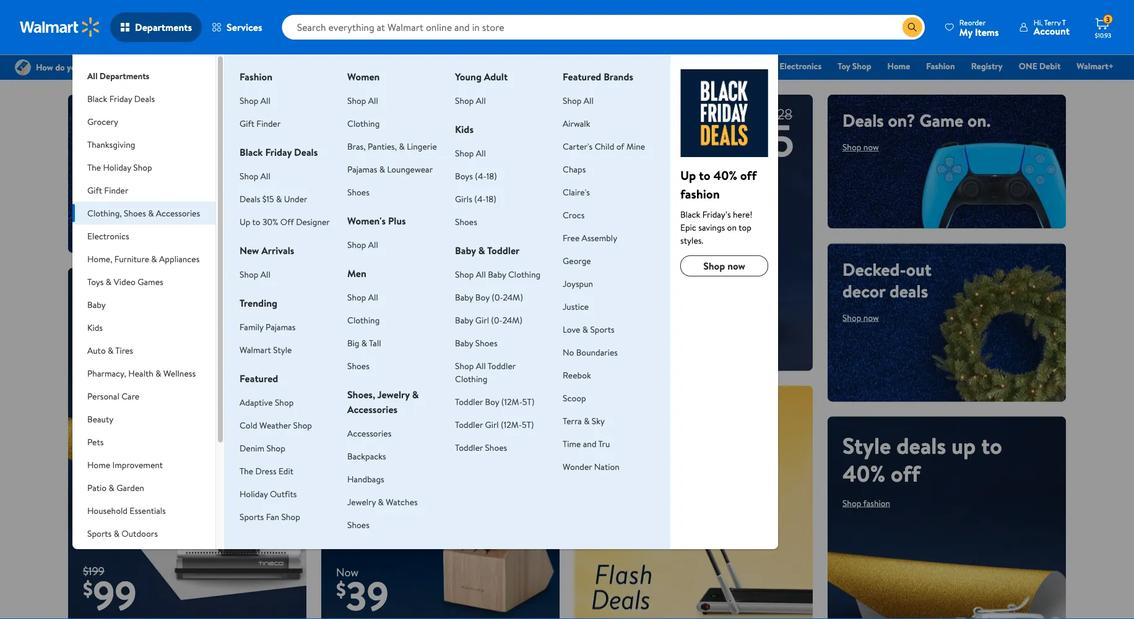 Task type: vqa. For each thing, say whether or not it's contained in the screenshot.
'huge'
yes



Task type: describe. For each thing, give the bounding box(es) containing it.
home deals are served
[[336, 400, 506, 424]]

shoes down big
[[347, 360, 370, 372]]

thanksgiving for thanksgiving link
[[575, 60, 624, 72]]

health
[[128, 368, 153, 380]]

& right 'panties,'
[[399, 140, 405, 152]]

toddler shoes
[[455, 442, 507, 454]]

boys (4-18)
[[455, 170, 497, 182]]

& left 'tall'
[[362, 337, 367, 349]]

girl for (12m-
[[485, 419, 499, 431]]

appliances
[[159, 253, 200, 265]]

under
[[284, 193, 307, 205]]

& left watches
[[378, 496, 384, 508]]

fan
[[266, 511, 279, 523]]

t
[[1063, 17, 1066, 28]]

new
[[240, 244, 259, 258]]

clothing up baby boy (0-24m) 'link'
[[508, 268, 541, 281]]

baby for boy
[[455, 291, 473, 303]]

all for the shop all link associated with featured brands
[[584, 94, 594, 107]]

search icon image
[[908, 22, 918, 32]]

boy for baby
[[475, 291, 490, 303]]

now
[[336, 565, 359, 580]]

all for the shop all link under young
[[476, 94, 486, 107]]

bras, panties, & lingerie link
[[347, 140, 437, 152]]

0 vertical spatial essentials
[[522, 60, 559, 72]]

0 vertical spatial sports
[[590, 324, 615, 336]]

shop now for deals on? game on.
[[843, 141, 879, 153]]

boundaries
[[576, 346, 618, 359]]

black friday deals link
[[391, 59, 471, 73]]

$10.93
[[1095, 31, 1112, 39]]

black friday deals for black friday deals dropdown button
[[87, 93, 155, 105]]

shop all link down young
[[455, 94, 486, 107]]

& up shop all baby clothing link
[[478, 244, 485, 258]]

1 vertical spatial fashion
[[864, 498, 891, 510]]

tires
[[115, 345, 133, 357]]

clothing up the big & tall link
[[347, 314, 380, 326]]

reorder my items
[[960, 17, 999, 39]]

40% for sports
[[636, 400, 669, 424]]

now for high tech gifts, huge savings
[[104, 163, 119, 175]]

24m) for baby boy (0-24m)
[[503, 291, 523, 303]]

young
[[455, 70, 482, 84]]

5t) for toddler boy (12m-5t)
[[523, 396, 535, 408]]

shop now link for deals on? game on.
[[843, 141, 879, 153]]

shop all link for men
[[347, 291, 378, 303]]

gift finder inside dropdown button
[[87, 184, 128, 196]]

baby inside dropdown button
[[87, 299, 106, 311]]

now down on
[[728, 259, 746, 273]]

sky
[[592, 415, 605, 427]]

2 vertical spatial holiday
[[240, 488, 268, 500]]

1 vertical spatial departments
[[100, 70, 149, 82]]

up to 30% off designer
[[240, 216, 330, 228]]

home, furniture & appliances button
[[72, 248, 216, 271]]

& inside dropdown button
[[156, 368, 161, 380]]

cold weather shop link
[[240, 420, 312, 432]]

all for the shop all link associated with kids
[[476, 147, 486, 159]]

deals for home deals up to 30% off
[[147, 281, 196, 312]]

shop now link for up to 40% off sports gear
[[590, 454, 626, 466]]

1 horizontal spatial pajamas
[[347, 163, 377, 175]]

toddler shoes link
[[455, 442, 507, 454]]

baby for girl
[[455, 314, 473, 326]]

0 vertical spatial style
[[273, 344, 292, 356]]

games
[[138, 276, 163, 288]]

grocery for grocery
[[87, 115, 118, 128]]

shop now for save big!
[[346, 341, 383, 353]]

& left 'outdoors'
[[114, 528, 119, 540]]

0 horizontal spatial fashion
[[240, 70, 273, 84]]

toddler boy (12m-5t) link
[[455, 396, 535, 408]]

mine
[[627, 140, 645, 152]]

0 horizontal spatial gift finder link
[[240, 117, 281, 129]]

deals left on?
[[843, 108, 884, 133]]

grocery & essentials link
[[476, 59, 564, 73]]

(12m- for girl
[[501, 419, 522, 431]]

all for the shop all link under women's on the left top
[[368, 239, 378, 251]]

chaps
[[563, 163, 586, 175]]

finder inside dropdown button
[[104, 184, 128, 196]]

shop all for featured brands
[[563, 94, 594, 107]]

2 horizontal spatial gift
[[722, 60, 737, 72]]

shoes inside dropdown button
[[124, 207, 146, 219]]

friday for black friday deals link
[[419, 60, 443, 72]]

now for home deals up to 30% off
[[104, 376, 119, 389]]

essentials inside dropdown button
[[130, 505, 166, 517]]

all for shop all baby clothing link
[[476, 268, 486, 281]]

huge
[[205, 108, 243, 133]]

& left tires
[[108, 345, 114, 357]]

top
[[739, 221, 752, 233]]

shop now link for high tech gifts, huge savings
[[83, 163, 119, 175]]

was dollar $199, now dollar 99 group
[[68, 564, 137, 620]]

adaptive shop
[[240, 397, 294, 409]]

adaptive shop link
[[240, 397, 294, 409]]

boys
[[455, 170, 473, 182]]

all departments
[[87, 70, 149, 82]]

big & tall
[[347, 337, 381, 349]]

0 vertical spatial 30%
[[263, 216, 278, 228]]

0 vertical spatial gift finder
[[722, 60, 764, 72]]

thanksgiving for thanksgiving "dropdown button" on the top left
[[87, 138, 135, 150]]

claire's
[[563, 186, 590, 198]]

clothing link for women
[[347, 117, 380, 129]]

now for up to 40% off sports gear
[[610, 454, 626, 466]]

to for up to 40% off fashion black friday's here! epic savings on top styles.
[[699, 167, 711, 184]]

& down 'panties,'
[[379, 163, 385, 175]]

0 vertical spatial finder
[[739, 60, 764, 72]]

denim shop
[[240, 442, 285, 455]]

personal care
[[87, 390, 139, 403]]

1 vertical spatial jewelry
[[347, 496, 376, 508]]

shoes down toddler girl (12m-5t) link
[[485, 442, 507, 454]]

shop all down women's on the left top
[[347, 239, 378, 251]]

wellness
[[163, 368, 196, 380]]

grocery for grocery & essentials
[[482, 60, 512, 72]]

departments inside dropdown button
[[135, 20, 192, 34]]

shop now for decked-out decor deals
[[843, 312, 879, 324]]

holiday for the holiday shop link
[[656, 60, 685, 72]]

to inside home deals up to 30% off
[[113, 309, 134, 340]]

toddler up shop all baby clothing link
[[487, 244, 520, 258]]

shop all for women
[[347, 94, 378, 107]]

terry
[[1045, 17, 1061, 28]]

& right toys
[[106, 276, 112, 288]]

clothing,
[[87, 207, 122, 219]]

shop all down new
[[240, 268, 271, 281]]

and
[[583, 438, 597, 450]]

claire's link
[[563, 186, 590, 198]]

shoes link down jewelry & watches
[[347, 519, 370, 531]]

1 horizontal spatial friday
[[265, 146, 292, 159]]

& right 'adult'
[[514, 60, 520, 72]]

& inside shoes, jewelry & accessories
[[412, 388, 419, 402]]

1 vertical spatial finder
[[257, 117, 281, 129]]

young adult
[[455, 70, 508, 84]]

1 horizontal spatial black friday deals
[[240, 146, 318, 159]]

black down huge
[[240, 146, 263, 159]]

toddler girl (12m-5t) link
[[455, 419, 534, 431]]

toddler inside shop all toddler clothing
[[488, 360, 516, 372]]

decor
[[122, 551, 145, 563]]

all for the shop all link under new
[[261, 268, 271, 281]]

girls
[[455, 193, 472, 205]]

brands
[[604, 70, 634, 84]]

deals left 'adult'
[[445, 60, 465, 72]]

& inside seasonal decor & party supplies
[[147, 551, 153, 563]]

baby boy (0-24m)
[[455, 291, 523, 303]]

shop all down young
[[455, 94, 486, 107]]

baby for shoes
[[455, 337, 473, 349]]

girl for (0-
[[475, 314, 489, 326]]

clothing, shoes & accessories image
[[681, 69, 769, 157]]

shop all for men
[[347, 291, 378, 303]]

big
[[347, 337, 359, 349]]

no
[[563, 346, 574, 359]]

shop now link for home deals are served
[[336, 433, 373, 445]]

18) for boys (4-18)
[[487, 170, 497, 182]]

women's
[[347, 214, 386, 228]]

panties,
[[368, 140, 397, 152]]

pharmacy, health & wellness
[[87, 368, 196, 380]]

women
[[347, 70, 380, 84]]

terra & sky
[[563, 415, 605, 427]]

savings inside up to 40% off fashion black friday's here! epic savings on top styles.
[[699, 221, 725, 233]]

walmart style
[[240, 344, 292, 356]]

black friday deals button
[[72, 87, 216, 110]]

friday for black friday deals dropdown button
[[109, 93, 132, 105]]

(4- for boys
[[475, 170, 487, 182]]

all for the shop all link for fashion
[[261, 94, 271, 107]]

seasonal decor & party supplies button
[[72, 546, 216, 581]]

reebok link
[[563, 369, 591, 381]]

shop all link down new
[[240, 268, 271, 281]]

family pajamas
[[240, 321, 296, 333]]

airwalk
[[563, 117, 590, 129]]

plus
[[388, 214, 406, 228]]

free assembly link
[[563, 232, 618, 244]]

18) for girls (4-18)
[[486, 193, 496, 205]]

shop all toddler clothing link
[[455, 360, 516, 385]]

beauty
[[87, 413, 113, 425]]

shoes down jewelry & watches
[[347, 519, 370, 531]]

1 horizontal spatial gift finder link
[[716, 59, 769, 73]]

1 horizontal spatial fashion
[[927, 60, 955, 72]]

& left sky at the bottom of page
[[584, 415, 590, 427]]

denim
[[240, 442, 264, 455]]

love & sports link
[[563, 324, 615, 336]]

shoes link down big
[[347, 360, 370, 372]]

off inside style deals up to 40% off
[[891, 458, 921, 489]]

$ for home deals are served
[[336, 576, 346, 604]]

& down the gift finder dropdown button
[[148, 207, 154, 219]]

loungewear
[[387, 163, 433, 175]]

baby up baby boy (0-24m) 'link'
[[488, 268, 506, 281]]

designer
[[296, 216, 330, 228]]

toddler for girl
[[455, 419, 483, 431]]

boys (4-18) link
[[455, 170, 497, 182]]

(12m- for boy
[[501, 396, 523, 408]]

$ for home deals up to 30% off
[[83, 575, 93, 603]]

household essentials button
[[72, 500, 216, 523]]

carter's child of mine
[[563, 140, 645, 152]]

shoes link down girls
[[455, 216, 477, 228]]

girls (4-18)
[[455, 193, 496, 205]]

shop all link for kids
[[455, 147, 486, 159]]

shop all for kids
[[455, 147, 486, 159]]

walmart
[[240, 344, 271, 356]]

hi, terry t account
[[1034, 17, 1070, 38]]

shop now for home deals up to 30% off
[[83, 376, 119, 389]]

shop now link for save big!
[[336, 337, 393, 356]]

clothing up 'bras,'
[[347, 117, 380, 129]]

shoes up women's on the left top
[[347, 186, 370, 198]]

all for the shop all link related to men
[[368, 291, 378, 303]]

up to 40% off fashion black friday's here! epic savings on top styles.
[[681, 167, 757, 246]]

toddler for boy
[[455, 396, 483, 408]]

pharmacy,
[[87, 368, 126, 380]]

departments button
[[110, 12, 202, 42]]

black friday deals for black friday deals link
[[397, 60, 465, 72]]

to for up to 30% off designer
[[252, 216, 261, 228]]

gift finder button
[[72, 179, 216, 202]]

deals up under
[[294, 146, 318, 159]]

(0- for boy
[[492, 291, 503, 303]]

& right love
[[583, 324, 588, 336]]

terra & sky link
[[563, 415, 605, 427]]

deals inside dropdown button
[[134, 93, 155, 105]]

denim shop link
[[240, 442, 285, 455]]

decor
[[843, 279, 886, 303]]

scoop
[[563, 392, 586, 404]]

seasonal
[[87, 551, 120, 563]]

shoes down baby girl (0-24m) link
[[475, 337, 498, 349]]

& right furniture
[[151, 253, 157, 265]]



Task type: locate. For each thing, give the bounding box(es) containing it.
essentials down the patio & garden dropdown button
[[130, 505, 166, 517]]

0 horizontal spatial the
[[87, 161, 101, 173]]

black
[[397, 60, 417, 72], [87, 93, 107, 105], [240, 146, 263, 159], [681, 208, 701, 220]]

registry
[[971, 60, 1003, 72]]

kids button
[[72, 316, 216, 339]]

now for home deals are served
[[357, 433, 373, 445]]

0 vertical spatial 5t)
[[523, 396, 535, 408]]

0 horizontal spatial sports
[[87, 528, 112, 540]]

1 vertical spatial gift
[[240, 117, 255, 129]]

no boundaries link
[[563, 346, 618, 359]]

departments up all departments link
[[135, 20, 192, 34]]

$15
[[262, 193, 274, 205]]

$ inside the now dollar 39 null group
[[336, 576, 346, 604]]

shop all link down men
[[347, 291, 378, 303]]

electronics button
[[72, 225, 216, 248]]

1 vertical spatial pajamas
[[266, 321, 296, 333]]

friday left young
[[419, 60, 443, 72]]

walmart+ link
[[1072, 59, 1120, 73]]

black right women at the left top of page
[[397, 60, 417, 72]]

patio
[[87, 482, 107, 494]]

home inside dropdown button
[[87, 459, 110, 471]]

18) right 'boys'
[[487, 170, 497, 182]]

0 vertical spatial the
[[640, 60, 654, 72]]

18) right girls
[[486, 193, 496, 205]]

off inside up to 40% off sports gear
[[673, 400, 696, 424]]

black friday deals
[[397, 60, 465, 72], [87, 93, 155, 105], [240, 146, 318, 159]]

the for grocery & essentials
[[640, 60, 654, 72]]

baby
[[455, 244, 476, 258], [488, 268, 506, 281], [455, 291, 473, 303], [87, 299, 106, 311], [455, 314, 473, 326], [455, 337, 473, 349]]

0 vertical spatial (4-
[[475, 170, 487, 182]]

the left dress
[[240, 465, 253, 477]]

0 horizontal spatial thanksgiving
[[87, 138, 135, 150]]

fashion
[[927, 60, 955, 72], [240, 70, 273, 84]]

2 horizontal spatial friday
[[419, 60, 443, 72]]

to inside up to 40% off fashion black friday's here! epic savings on top styles.
[[699, 167, 711, 184]]

jewelry inside shoes, jewelry & accessories
[[377, 388, 410, 402]]

1 vertical spatial 5t)
[[522, 419, 534, 431]]

now up the gift finder dropdown button
[[104, 163, 119, 175]]

now down sports
[[610, 454, 626, 466]]

Search search field
[[282, 15, 925, 40]]

shop inside shop all toddler clothing
[[455, 360, 474, 372]]

jewelry down handbags on the bottom left of page
[[347, 496, 376, 508]]

(4- right girls
[[475, 193, 486, 205]]

black friday deals inside black friday deals dropdown button
[[87, 93, 155, 105]]

baby shoes
[[455, 337, 498, 349]]

friday up the deals $15 & under
[[265, 146, 292, 159]]

accessories inside shoes, jewelry & accessories
[[347, 403, 398, 417]]

5t) for toddler girl (12m-5t)
[[522, 419, 534, 431]]

0 horizontal spatial featured
[[240, 372, 278, 386]]

gift inside the gift finder dropdown button
[[87, 184, 102, 196]]

clothing inside shop all toddler clothing
[[455, 373, 488, 385]]

now for decked-out decor deals
[[864, 312, 879, 324]]

shop all link
[[240, 94, 271, 107], [347, 94, 378, 107], [455, 94, 486, 107], [563, 94, 594, 107], [455, 147, 486, 159], [240, 170, 271, 182], [347, 239, 378, 251], [240, 268, 271, 281], [347, 291, 378, 303]]

household
[[87, 505, 128, 517]]

sports for sports & outdoors
[[87, 528, 112, 540]]

1 horizontal spatial thanksgiving
[[575, 60, 624, 72]]

baby boy (0-24m) link
[[455, 291, 523, 303]]

shoes link up women's on the left top
[[347, 186, 370, 198]]

the holiday shop for the holiday shop link
[[640, 60, 706, 72]]

shop all baby clothing
[[455, 268, 541, 281]]

1 vertical spatial 18)
[[486, 193, 496, 205]]

kids up 'boys'
[[455, 123, 474, 136]]

2 vertical spatial gift finder
[[87, 184, 128, 196]]

now right big
[[367, 341, 383, 353]]

up for up to 40% off sports gear
[[590, 400, 611, 424]]

sports inside dropdown button
[[87, 528, 112, 540]]

0 horizontal spatial 30%
[[139, 309, 180, 340]]

2 vertical spatial accessories
[[347, 428, 392, 440]]

18)
[[487, 170, 497, 182], [486, 193, 496, 205]]

electronics inside electronics link
[[780, 60, 822, 72]]

toddler up toddler shoes in the left of the page
[[455, 419, 483, 431]]

1 horizontal spatial up
[[952, 430, 976, 461]]

auto & tires button
[[72, 339, 216, 362]]

jewelry right shoes,
[[377, 388, 410, 402]]

black up epic
[[681, 208, 701, 220]]

1 vertical spatial holiday
[[103, 161, 131, 173]]

0 vertical spatial kids
[[455, 123, 474, 136]]

home, furniture & appliances
[[87, 253, 200, 265]]

thanksgiving down walmart site-wide search field
[[575, 60, 624, 72]]

high tech gifts, huge savings
[[83, 108, 243, 154]]

40% inside up to 40% off sports gear
[[636, 400, 669, 424]]

2 vertical spatial sports
[[87, 528, 112, 540]]

baby down toys
[[87, 299, 106, 311]]

1 vertical spatial featured
[[240, 372, 278, 386]]

all for black friday deals the shop all link
[[261, 170, 271, 182]]

1 vertical spatial (12m-
[[501, 419, 522, 431]]

to for up to 40% off sports gear
[[616, 400, 632, 424]]

pajamas down 'bras,'
[[347, 163, 377, 175]]

0 horizontal spatial gift
[[87, 184, 102, 196]]

grocery inside dropdown button
[[87, 115, 118, 128]]

baby up shop all baby clothing link
[[455, 244, 476, 258]]

1 horizontal spatial essentials
[[522, 60, 559, 72]]

fashion down services
[[240, 70, 273, 84]]

holiday down thanksgiving "dropdown button" on the top left
[[103, 161, 131, 173]]

2 vertical spatial gift
[[87, 184, 102, 196]]

40% for fashion
[[714, 167, 738, 184]]

shop now link for decked-out decor deals
[[843, 312, 879, 324]]

5t) down toddler boy (12m-5t)
[[522, 419, 534, 431]]

deals left $15
[[240, 193, 260, 205]]

electronics for electronics dropdown button
[[87, 230, 129, 242]]

family
[[240, 321, 264, 333]]

girl
[[475, 314, 489, 326], [485, 419, 499, 431]]

1 horizontal spatial sports
[[240, 511, 264, 523]]

off inside home deals up to 30% off
[[83, 337, 113, 368]]

1 vertical spatial black friday deals
[[87, 93, 155, 105]]

40% right sky at the bottom of page
[[636, 400, 669, 424]]

the holiday shop for "the holiday shop" dropdown button
[[87, 161, 152, 173]]

deals inside decked-out decor deals
[[890, 279, 928, 303]]

items
[[975, 25, 999, 39]]

0 vertical spatial boy
[[475, 291, 490, 303]]

5t) up toddler girl (12m-5t)
[[523, 396, 535, 408]]

1 vertical spatial clothing link
[[347, 314, 380, 326]]

1 horizontal spatial finder
[[257, 117, 281, 129]]

(0- down shop all baby clothing link
[[492, 291, 503, 303]]

shop all baby clothing link
[[455, 268, 541, 281]]

1 clothing link from the top
[[347, 117, 380, 129]]

up for home deals up to 30% off
[[83, 309, 107, 340]]

black inside dropdown button
[[87, 93, 107, 105]]

1 (12m- from the top
[[501, 396, 523, 408]]

up for up to 40% off fashion black friday's here! epic savings on top styles.
[[681, 167, 696, 184]]

toy shop
[[838, 60, 872, 72]]

shoes link
[[347, 186, 370, 198], [455, 216, 477, 228], [347, 360, 370, 372], [347, 519, 370, 531]]

30% inside home deals up to 30% off
[[139, 309, 180, 340]]

0 horizontal spatial savings
[[83, 130, 138, 154]]

now inside shop now link
[[367, 341, 383, 353]]

Walmart Site-Wide search field
[[282, 15, 925, 40]]

1 vertical spatial electronics
[[87, 230, 129, 242]]

justice link
[[563, 301, 589, 313]]

boy
[[475, 291, 490, 303], [485, 396, 499, 408]]

toddler
[[487, 244, 520, 258], [488, 360, 516, 372], [455, 396, 483, 408], [455, 419, 483, 431], [455, 442, 483, 454]]

now up personal care
[[104, 376, 119, 389]]

(0- for girl
[[491, 314, 503, 326]]

deals inside home deals up to 30% off
[[147, 281, 196, 312]]

girls (4-18) link
[[455, 193, 496, 205]]

sports
[[590, 421, 637, 446]]

24m) down baby boy (0-24m) 'link'
[[503, 314, 523, 326]]

grocery & essentials
[[482, 60, 559, 72]]

1 horizontal spatial 40%
[[714, 167, 738, 184]]

1 horizontal spatial style
[[843, 430, 891, 461]]

1 vertical spatial the holiday shop
[[87, 161, 152, 173]]

baby for &
[[455, 244, 476, 258]]

adaptive
[[240, 397, 273, 409]]

fashion inside up to 40% off fashion black friday's here! epic savings on top styles.
[[681, 185, 720, 202]]

toddler down "baby shoes"
[[488, 360, 516, 372]]

0 vertical spatial electronics
[[780, 60, 822, 72]]

0 vertical spatial up
[[681, 167, 696, 184]]

0 vertical spatial accessories
[[156, 207, 200, 219]]

now dollar 39 null group
[[321, 565, 389, 620]]

shop all link for black friday deals
[[240, 170, 271, 182]]

24m) for baby girl (0-24m)
[[503, 314, 523, 326]]

shop all link down women at the left top of page
[[347, 94, 378, 107]]

& left 'party'
[[147, 551, 153, 563]]

all for the shop all toddler clothing link
[[476, 360, 486, 372]]

men
[[347, 267, 366, 281]]

pajamas
[[347, 163, 377, 175], [266, 321, 296, 333]]

1 horizontal spatial featured
[[563, 70, 602, 84]]

featured for featured brands
[[563, 70, 602, 84]]

2 horizontal spatial holiday
[[656, 60, 685, 72]]

sports for sports fan shop
[[240, 511, 264, 523]]

patio & garden
[[87, 482, 144, 494]]

& right $15
[[276, 193, 282, 205]]

shop all up boys (4-18) link
[[455, 147, 486, 159]]

deals up 'tech' at the left
[[134, 93, 155, 105]]

shop all down women at the left top of page
[[347, 94, 378, 107]]

0 horizontal spatial friday
[[109, 93, 132, 105]]

0 vertical spatial gift finder link
[[716, 59, 769, 73]]

up inside up to 40% off fashion black friday's here! epic savings on top styles.
[[681, 167, 696, 184]]

the holiday shop
[[640, 60, 706, 72], [87, 161, 152, 173]]

& right patio
[[109, 482, 114, 494]]

baby girl (0-24m) link
[[455, 314, 523, 326]]

2 clothing link from the top
[[347, 314, 380, 326]]

0 vertical spatial fashion
[[681, 185, 720, 202]]

on?
[[888, 108, 916, 133]]

beauty button
[[72, 408, 216, 431]]

deals inside style deals up to 40% off
[[897, 430, 946, 461]]

of
[[617, 140, 625, 152]]

holiday for "the holiday shop" dropdown button
[[103, 161, 131, 173]]

to inside style deals up to 40% off
[[982, 430, 1002, 461]]

black up 'high' at the left top of the page
[[87, 93, 107, 105]]

shop all down men
[[347, 291, 378, 303]]

& inside dropdown button
[[109, 482, 114, 494]]

1 horizontal spatial gift finder
[[240, 117, 281, 129]]

accessories for shoes
[[156, 207, 200, 219]]

0 horizontal spatial electronics
[[87, 230, 129, 242]]

garden
[[117, 482, 144, 494]]

terra
[[563, 415, 582, 427]]

trending
[[240, 297, 277, 310]]

2 vertical spatial the
[[240, 465, 253, 477]]

accessories for jewelry
[[347, 403, 398, 417]]

0 horizontal spatial fashion
[[681, 185, 720, 202]]

friday's
[[703, 208, 731, 220]]

toddler for shoes
[[455, 442, 483, 454]]

pets button
[[72, 431, 216, 454]]

2 horizontal spatial gift finder
[[722, 60, 764, 72]]

1 vertical spatial 24m)
[[503, 314, 523, 326]]

1 vertical spatial thanksgiving
[[87, 138, 135, 150]]

deals for style deals up to 40% off
[[897, 430, 946, 461]]

shop now for high tech gifts, huge savings
[[83, 163, 119, 175]]

up for style deals up to 40% off
[[952, 430, 976, 461]]

home for home deals are served
[[336, 400, 382, 424]]

clothing, shoes & accessories button
[[72, 202, 216, 225]]

toys & video games
[[87, 276, 163, 288]]

2 vertical spatial black friday deals
[[240, 146, 318, 159]]

black inside up to 40% off fashion black friday's here! epic savings on top styles.
[[681, 208, 701, 220]]

airwalk link
[[563, 117, 590, 129]]

featured up adaptive on the left of the page
[[240, 372, 278, 386]]

0 horizontal spatial holiday
[[103, 161, 131, 173]]

baby & toddler
[[455, 244, 520, 258]]

up inside home deals up to 30% off
[[83, 309, 107, 340]]

1 horizontal spatial holiday
[[240, 488, 268, 500]]

holiday inside dropdown button
[[103, 161, 131, 173]]

thanksgiving
[[575, 60, 624, 72], [87, 138, 135, 150]]

girl up "baby shoes"
[[475, 314, 489, 326]]

shoes,
[[347, 388, 375, 402]]

shop now inside shop now link
[[346, 341, 383, 353]]

up inside up to 40% off sports gear
[[590, 400, 611, 424]]

0 vertical spatial (12m-
[[501, 396, 523, 408]]

styles.
[[681, 234, 704, 246]]

$ inside was dollar $199, now dollar 99 group
[[83, 575, 93, 603]]

home for home
[[888, 60, 910, 72]]

1 horizontal spatial savings
[[699, 221, 725, 233]]

40% inside style deals up to 40% off
[[843, 458, 886, 489]]

shop all up airwalk
[[563, 94, 594, 107]]

shop inside dropdown button
[[133, 161, 152, 173]]

shop all for black friday deals
[[240, 170, 271, 182]]

1 vertical spatial 40%
[[636, 400, 669, 424]]

1 vertical spatial grocery
[[87, 115, 118, 128]]

toddler down toddler girl (12m-5t) link
[[455, 442, 483, 454]]

2 horizontal spatial 40%
[[843, 458, 886, 489]]

1 vertical spatial up
[[952, 430, 976, 461]]

1 horizontal spatial the
[[240, 465, 253, 477]]

holiday down dress
[[240, 488, 268, 500]]

savings
[[83, 130, 138, 154], [699, 221, 725, 233]]

departments up black friday deals dropdown button
[[100, 70, 149, 82]]

0 vertical spatial clothing link
[[347, 117, 380, 129]]

up up new
[[240, 216, 250, 228]]

adult
[[484, 70, 508, 84]]

toddler girl (12m-5t)
[[455, 419, 534, 431]]

0 vertical spatial 40%
[[714, 167, 738, 184]]

walmart image
[[20, 17, 100, 37]]

friday inside dropdown button
[[109, 93, 132, 105]]

new arrivals
[[240, 244, 294, 258]]

thanksgiving link
[[569, 59, 630, 73]]

carter's
[[563, 140, 593, 152]]

1 horizontal spatial jewelry
[[377, 388, 410, 402]]

deals
[[890, 279, 928, 303], [147, 281, 196, 312], [386, 400, 424, 424], [897, 430, 946, 461]]

girl down toddler boy (12m-5t)
[[485, 419, 499, 431]]

walmart+
[[1077, 60, 1114, 72]]

now for deals on? game on.
[[864, 141, 879, 153]]

to inside up to 40% off sports gear
[[616, 400, 632, 424]]

holiday right brands at top right
[[656, 60, 685, 72]]

shoes down girls
[[455, 216, 477, 228]]

carter's child of mine link
[[563, 140, 645, 152]]

the dress edit
[[240, 465, 294, 477]]

shop all for fashion
[[240, 94, 271, 107]]

0 vertical spatial grocery
[[482, 60, 512, 72]]

shop fashion link
[[843, 498, 891, 510]]

electronics inside electronics dropdown button
[[87, 230, 129, 242]]

care
[[121, 390, 139, 403]]

baby up baby girl (0-24m) link
[[455, 291, 473, 303]]

the inside dropdown button
[[87, 161, 101, 173]]

(12m- down toddler boy (12m-5t)
[[501, 419, 522, 431]]

2 (12m- from the top
[[501, 419, 522, 431]]

bras, panties, & lingerie
[[347, 140, 437, 152]]

home inside home deals up to 30% off
[[83, 281, 141, 312]]

electronics for electronics link
[[780, 60, 822, 72]]

shop all link down women's on the left top
[[347, 239, 378, 251]]

1 vertical spatial savings
[[699, 221, 725, 233]]

joyspun
[[563, 278, 593, 290]]

kids inside dropdown button
[[87, 322, 103, 334]]

shop all link for women
[[347, 94, 378, 107]]

child
[[595, 140, 614, 152]]

shop all link for featured brands
[[563, 94, 594, 107]]

(4- for girls
[[475, 193, 486, 205]]

personal
[[87, 390, 119, 403]]

0 horizontal spatial gift finder
[[87, 184, 128, 196]]

shop all link up huge
[[240, 94, 271, 107]]

home link
[[882, 59, 916, 73]]

edit
[[279, 465, 294, 477]]

kids up auto
[[87, 322, 103, 334]]

style right walmart
[[273, 344, 292, 356]]

0 horizontal spatial 40%
[[636, 400, 669, 424]]

shop now link for home deals up to 30% off
[[83, 376, 119, 389]]

all inside shop all toddler clothing
[[476, 360, 486, 372]]

0 vertical spatial the holiday shop
[[640, 60, 706, 72]]

1 horizontal spatial grocery
[[482, 60, 512, 72]]

pajamas up walmart style
[[266, 321, 296, 333]]

0 horizontal spatial up
[[240, 216, 250, 228]]

shop all up huge
[[240, 94, 271, 107]]

all for the shop all link related to women
[[368, 94, 378, 107]]

0 horizontal spatial finder
[[104, 184, 128, 196]]

clothing link for men
[[347, 314, 380, 326]]

1 horizontal spatial electronics
[[780, 60, 822, 72]]

featured left brands at top right
[[563, 70, 602, 84]]

shop now for up to 40% off sports gear
[[590, 454, 626, 466]]

improvement
[[112, 459, 163, 471]]

boy for toddler
[[485, 396, 499, 408]]

women's plus
[[347, 214, 406, 228]]

$199
[[83, 564, 104, 579]]

(12m- up toddler girl (12m-5t)
[[501, 396, 523, 408]]

off inside up to 40% off fashion black friday's here! epic savings on top styles.
[[741, 167, 757, 184]]

2 horizontal spatial black friday deals
[[397, 60, 465, 72]]

2 horizontal spatial up
[[681, 167, 696, 184]]

now down decor
[[864, 312, 879, 324]]

jewelry & watches link
[[347, 496, 418, 508]]

1 vertical spatial accessories
[[347, 403, 398, 417]]

0 vertical spatial black friday deals
[[397, 60, 465, 72]]

0 horizontal spatial grocery
[[87, 115, 118, 128]]

2 vertical spatial 40%
[[843, 458, 886, 489]]

0 vertical spatial friday
[[419, 60, 443, 72]]

home for home improvement
[[87, 459, 110, 471]]

& right "health"
[[156, 368, 161, 380]]

the holiday shop inside dropdown button
[[87, 161, 152, 173]]

clothing up toddler boy (12m-5t)
[[455, 373, 488, 385]]

1 vertical spatial (4-
[[475, 193, 486, 205]]

sports up boundaries
[[590, 324, 615, 336]]

shoes down the gift finder dropdown button
[[124, 207, 146, 219]]

(0- down baby boy (0-24m) 'link'
[[491, 314, 503, 326]]

0 horizontal spatial black friday deals
[[87, 93, 155, 105]]

accessories inside dropdown button
[[156, 207, 200, 219]]

savings down friday's
[[699, 221, 725, 233]]

40%
[[714, 167, 738, 184], [636, 400, 669, 424], [843, 458, 886, 489]]

holiday outfits
[[240, 488, 297, 500]]

accessories down shoes,
[[347, 403, 398, 417]]

family pajamas link
[[240, 321, 296, 333]]

up inside style deals up to 40% off
[[952, 430, 976, 461]]

style inside style deals up to 40% off
[[843, 430, 891, 461]]

wonder nation
[[563, 461, 620, 473]]

1 horizontal spatial kids
[[455, 123, 474, 136]]

0 vertical spatial thanksgiving
[[575, 60, 624, 72]]

auto & tires
[[87, 345, 133, 357]]

1 vertical spatial up
[[240, 216, 250, 228]]

gift finder
[[722, 60, 764, 72], [240, 117, 281, 129], [87, 184, 128, 196]]

dress
[[255, 465, 277, 477]]

thanksgiving down 'high' at the left top of the page
[[87, 138, 135, 150]]

the right brands at top right
[[640, 60, 654, 72]]

fashion right home link
[[927, 60, 955, 72]]

backpacks
[[347, 451, 386, 463]]

24m) down shop all baby clothing link
[[503, 291, 523, 303]]

home for home deals up to 30% off
[[83, 281, 141, 312]]

featured for featured
[[240, 372, 278, 386]]

shop all link for fashion
[[240, 94, 271, 107]]

style up shop fashion
[[843, 430, 891, 461]]

electronics down clothing,
[[87, 230, 129, 242]]

finder right huge
[[257, 117, 281, 129]]

now for save big!
[[367, 341, 383, 353]]

thanksgiving inside "dropdown button"
[[87, 138, 135, 150]]

0 vertical spatial gift
[[722, 60, 737, 72]]

0 vertical spatial 24m)
[[503, 291, 523, 303]]

essentials right 'adult'
[[522, 60, 559, 72]]

savings inside high tech gifts, huge savings
[[83, 130, 138, 154]]

clothing link up 'bras,'
[[347, 117, 380, 129]]

0 horizontal spatial pajamas
[[266, 321, 296, 333]]

shop all up $15
[[240, 170, 271, 182]]

boy up toddler girl (12m-5t) link
[[485, 396, 499, 408]]

watches
[[386, 496, 418, 508]]

40% inside up to 40% off fashion black friday's here! epic savings on top styles.
[[714, 167, 738, 184]]

shop all link up airwalk
[[563, 94, 594, 107]]

black friday deals inside black friday deals link
[[397, 60, 465, 72]]

1 vertical spatial gift finder link
[[240, 117, 281, 129]]

the for cold weather shop
[[240, 465, 253, 477]]

up for up to 30% off designer
[[240, 216, 250, 228]]

0 vertical spatial featured
[[563, 70, 602, 84]]

shop now for home deals are served
[[336, 433, 373, 445]]

1 vertical spatial kids
[[87, 322, 103, 334]]



